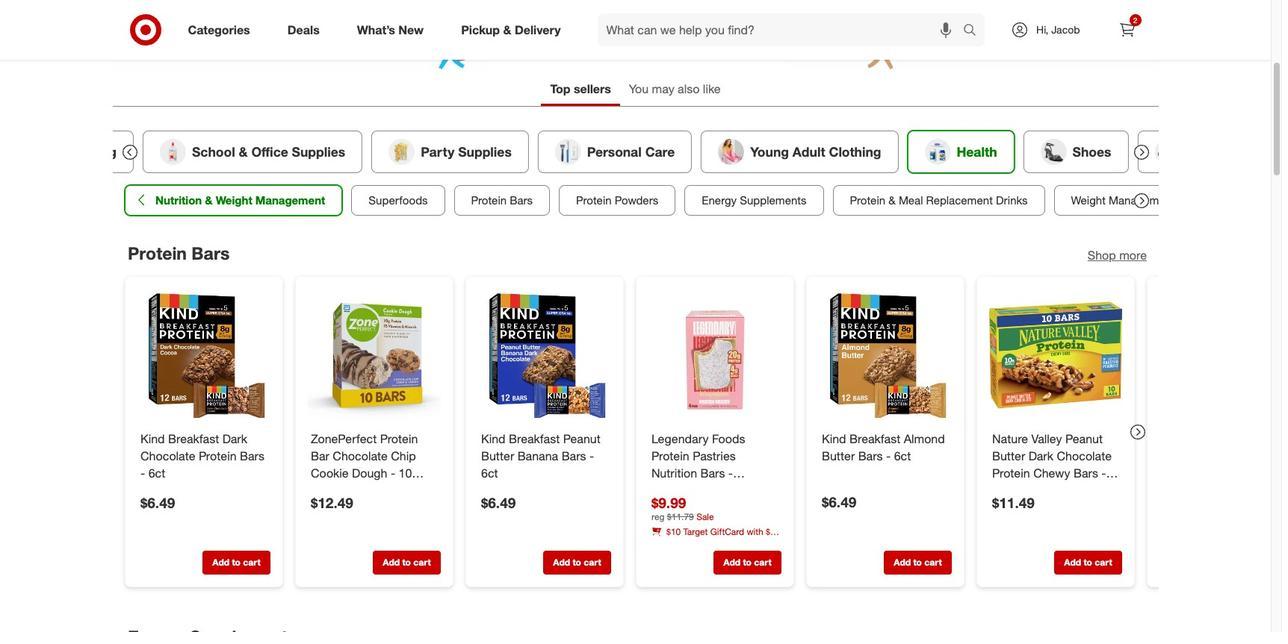 Task type: locate. For each thing, give the bounding box(es) containing it.
0 horizontal spatial breakfast
[[168, 432, 219, 446]]

1 horizontal spatial 6ct
[[481, 466, 498, 481]]

school & office supplies
[[192, 144, 345, 160]]

zoneperfect
[[310, 432, 376, 446]]

3 cart from the left
[[583, 557, 601, 569]]

what's new
[[357, 22, 424, 37]]

1 horizontal spatial supplies
[[458, 144, 511, 160]]

0 horizontal spatial weight
[[215, 193, 252, 208]]

deals link
[[275, 13, 338, 46]]

&
[[503, 22, 511, 37], [64, 144, 73, 160], [238, 144, 247, 160], [1232, 144, 1241, 160], [205, 193, 212, 208], [888, 193, 895, 208], [678, 539, 684, 551]]

0 horizontal spatial 6ct
[[148, 466, 165, 481]]

5 add to cart button from the left
[[884, 551, 952, 575]]

school & office supplies button
[[142, 131, 362, 173]]

add to cart for nature valley peanut butter dark chocolate protein chewy bars - 14.2oz - 10ct
[[1064, 557, 1112, 569]]

butter inside kind breakfast almond butter bars - 6ct
[[821, 449, 855, 464]]

bars
[[509, 193, 532, 208], [191, 243, 229, 264], [239, 449, 264, 464], [561, 449, 586, 464], [858, 449, 882, 464], [700, 466, 725, 481], [1073, 466, 1098, 481]]

protein inside nature valley peanut butter dark chocolate protein chewy bars - 14.2oz - 10ct $11.49
[[992, 466, 1030, 481]]

weight down shoes
[[1071, 193, 1105, 208]]

2 horizontal spatial breakfast
[[849, 432, 900, 446]]

to
[[232, 557, 240, 569], [402, 557, 411, 569], [572, 557, 581, 569], [743, 557, 751, 569], [913, 557, 922, 569], [1083, 557, 1092, 569]]

chocolate inside zoneperfect protein bar chocolate chip cookie dough - 10 ct/15.8oz $12.49
[[332, 449, 387, 464]]

breakfast inside kind breakfast dark chocolate protein bars - 6ct
[[168, 432, 219, 446]]

1 management from the left
[[255, 193, 325, 208]]

weight management supplements
[[1071, 193, 1245, 208]]

4 add from the left
[[723, 557, 740, 569]]

ct/15.8oz
[[310, 483, 360, 498]]

bars inside protein bars button
[[509, 193, 532, 208]]

legendary foods protein pastries nutrition bars - strawberry - 8.6oz/4ct image
[[648, 289, 781, 422], [648, 289, 781, 422]]

weight down school & office supplies button
[[215, 193, 252, 208]]

2 horizontal spatial kind
[[821, 432, 846, 446]]

personal care
[[587, 144, 675, 160]]

2 add to cart from the left
[[382, 557, 430, 569]]

weight inside button
[[215, 193, 252, 208]]

supplements
[[740, 193, 806, 208], [1178, 193, 1245, 208]]

1 chocolate from the left
[[140, 449, 195, 464]]

cart for zoneperfect protein bar chocolate chip cookie dough - 10 ct/15.8oz
[[413, 557, 430, 569]]

1 to from the left
[[232, 557, 240, 569]]

4 cart from the left
[[754, 557, 771, 569]]

2 add to cart button from the left
[[372, 551, 440, 575]]

search button
[[956, 13, 992, 49]]

also
[[678, 81, 700, 96]]

2 horizontal spatial 6ct
[[894, 449, 911, 464]]

jacob
[[1051, 23, 1080, 36]]

add to cart for legendary foods protein pastries nutrition bars - strawberry - 8.6oz/4ct
[[723, 557, 771, 569]]

1 horizontal spatial protein bars
[[471, 193, 532, 208]]

3 add to cart from the left
[[553, 557, 601, 569]]

3 to from the left
[[572, 557, 581, 569]]

bars inside kind breakfast dark chocolate protein bars - 6ct
[[239, 449, 264, 464]]

0 horizontal spatial nutrition
[[155, 193, 201, 208]]

4 add to cart from the left
[[723, 557, 771, 569]]

cart for kind breakfast peanut butter banana bars - 6ct
[[583, 557, 601, 569]]

5 cart from the left
[[924, 557, 942, 569]]

target
[[683, 527, 707, 538]]

3 add to cart button from the left
[[543, 551, 611, 575]]

- inside kind breakfast dark chocolate protein bars - 6ct
[[140, 466, 145, 481]]

1 kind from the left
[[140, 432, 164, 446]]

$10 target giftcard with $40 health & beauty purchase
[[651, 527, 780, 551]]

nutrition inside legendary foods protein pastries nutrition bars - strawberry - 8.6oz/4ct
[[651, 466, 697, 481]]

5 add from the left
[[893, 557, 910, 569]]

1 horizontal spatial chocolate
[[332, 449, 387, 464]]

1 butter from the left
[[481, 449, 514, 464]]

shop more button
[[1087, 247, 1147, 264]]

banana
[[517, 449, 558, 464]]

& for pickup
[[503, 22, 511, 37]]

1 horizontal spatial butter
[[821, 449, 855, 464]]

cart for kind breakfast dark chocolate protein bars - 6ct
[[243, 557, 260, 569]]

peanut inside kind breakfast peanut butter banana bars - 6ct
[[563, 432, 600, 446]]

- inside kind breakfast almond butter bars - 6ct
[[886, 449, 890, 464]]

hi, jacob
[[1036, 23, 1080, 36]]

party supplies
[[420, 144, 511, 160]]

5 to from the left
[[913, 557, 922, 569]]

1 add from the left
[[212, 557, 229, 569]]

kitchen & dining
[[12, 144, 116, 160]]

drinks
[[996, 193, 1027, 208]]

0 vertical spatial nutrition
[[155, 193, 201, 208]]

nutrition down school
[[155, 193, 201, 208]]

chip
[[391, 449, 416, 464]]

1 supplies from the left
[[291, 144, 345, 160]]

legendary
[[651, 432, 708, 446]]

to for legendary foods protein pastries nutrition bars - strawberry - 8.6oz/4ct
[[743, 557, 751, 569]]

& inside $10 target giftcard with $40 health & beauty purchase
[[678, 539, 684, 551]]

foods
[[712, 432, 745, 446]]

you may also like
[[629, 81, 721, 96]]

2 breakfast from the left
[[508, 432, 559, 446]]

zoneperfect protein bar chocolate chip cookie dough - 10 ct/15.8oz image
[[307, 289, 440, 422], [307, 289, 440, 422]]

1 horizontal spatial breakfast
[[508, 432, 559, 446]]

2 management from the left
[[1108, 193, 1175, 208]]

management up more
[[1108, 193, 1175, 208]]

protein inside legendary foods protein pastries nutrition bars - strawberry - 8.6oz/4ct
[[651, 449, 689, 464]]

shoes
[[1072, 144, 1111, 160]]

8.6oz/4ct
[[721, 483, 771, 498]]

5 add to cart from the left
[[893, 557, 942, 569]]

management down office
[[255, 193, 325, 208]]

bar
[[310, 449, 329, 464]]

1 cart from the left
[[243, 557, 260, 569]]

1 supplements from the left
[[740, 193, 806, 208]]

6 cart from the left
[[1094, 557, 1112, 569]]

protein inside kind breakfast dark chocolate protein bars - 6ct
[[198, 449, 236, 464]]

kind breakfast almond butter bars - 6ct link
[[821, 431, 949, 465]]

reg
[[651, 512, 664, 523]]

powders
[[614, 193, 658, 208]]

1 horizontal spatial management
[[1108, 193, 1175, 208]]

3 breakfast from the left
[[849, 432, 900, 446]]

supplies right office
[[291, 144, 345, 160]]

2 to from the left
[[402, 557, 411, 569]]

to for kind breakfast almond butter bars - 6ct
[[913, 557, 922, 569]]

chocolate inside nature valley peanut butter dark chocolate protein chewy bars - 14.2oz - 10ct $11.49
[[1056, 449, 1111, 464]]

2 kind from the left
[[481, 432, 505, 446]]

0 horizontal spatial $6.49
[[140, 494, 175, 511]]

like
[[703, 81, 721, 96]]

2 peanut from the left
[[1065, 432, 1102, 446]]

sports
[[1186, 144, 1228, 160]]

6 add to cart from the left
[[1064, 557, 1112, 569]]

supplements down young
[[740, 193, 806, 208]]

0 horizontal spatial chocolate
[[140, 449, 195, 464]]

1 weight from the left
[[215, 193, 252, 208]]

chocolate inside kind breakfast dark chocolate protein bars - 6ct
[[140, 449, 195, 464]]

cart for nature valley peanut butter dark chocolate protein chewy bars - 14.2oz - 10ct
[[1094, 557, 1112, 569]]

kind inside kind breakfast dark chocolate protein bars - 6ct
[[140, 432, 164, 446]]

butter inside nature valley peanut butter dark chocolate protein chewy bars - 14.2oz - 10ct $11.49
[[992, 449, 1025, 464]]

$6.49 down kind breakfast dark chocolate protein bars - 6ct
[[140, 494, 175, 511]]

$12.49
[[310, 494, 353, 511]]

nutrition & weight management
[[155, 193, 325, 208]]

3 butter from the left
[[992, 449, 1025, 464]]

you
[[629, 81, 649, 96]]

almond
[[903, 432, 945, 446]]

2 butter from the left
[[821, 449, 855, 464]]

sports & outdo
[[1186, 144, 1282, 160]]

3 add from the left
[[553, 557, 570, 569]]

& down $10
[[678, 539, 684, 551]]

& right pickup
[[503, 22, 511, 37]]

breakfast
[[168, 432, 219, 446], [508, 432, 559, 446], [849, 432, 900, 446]]

shop more
[[1087, 248, 1147, 263]]

0 horizontal spatial dark
[[222, 432, 247, 446]]

2 supplements from the left
[[1178, 193, 1245, 208]]

kind breakfast almond butter bars - 6ct image
[[819, 289, 952, 422], [819, 289, 952, 422]]

add to cart button for kind breakfast dark chocolate protein bars - 6ct
[[202, 551, 270, 575]]

new
[[399, 22, 424, 37]]

6ct inside kind breakfast dark chocolate protein bars - 6ct
[[148, 466, 165, 481]]

6ct inside kind breakfast almond butter bars - 6ct
[[894, 449, 911, 464]]

nutrition up strawberry
[[651, 466, 697, 481]]

dark
[[222, 432, 247, 446], [1028, 449, 1053, 464]]

weight
[[215, 193, 252, 208], [1071, 193, 1105, 208]]

dark inside kind breakfast dark chocolate protein bars - 6ct
[[222, 432, 247, 446]]

butter inside kind breakfast peanut butter banana bars - 6ct
[[481, 449, 514, 464]]

kind breakfast peanut butter banana bars - 6ct image
[[478, 289, 611, 422], [478, 289, 611, 422]]

$6.49 down kind breakfast almond butter bars - 6ct
[[821, 494, 856, 511]]

dining
[[76, 144, 116, 160]]

2 chocolate from the left
[[332, 449, 387, 464]]

breakfast for banana
[[508, 432, 559, 446]]

& left outdo
[[1232, 144, 1241, 160]]

what's
[[357, 22, 395, 37]]

0 horizontal spatial peanut
[[563, 432, 600, 446]]

1 add to cart button from the left
[[202, 551, 270, 575]]

2 weight from the left
[[1071, 193, 1105, 208]]

add to cart button for nature valley peanut butter dark chocolate protein chewy bars - 14.2oz - 10ct
[[1054, 551, 1122, 575]]

0 horizontal spatial supplies
[[291, 144, 345, 160]]

1 horizontal spatial dark
[[1028, 449, 1053, 464]]

add for zoneperfect protein bar chocolate chip cookie dough - 10 ct/15.8oz
[[382, 557, 399, 569]]

management inside 'nutrition & weight management' button
[[255, 193, 325, 208]]

6 add from the left
[[1064, 557, 1081, 569]]

pickup & delivery
[[461, 22, 561, 37]]

1 horizontal spatial peanut
[[1065, 432, 1102, 446]]

breakfast for bars
[[849, 432, 900, 446]]

4 add to cart button from the left
[[713, 551, 781, 575]]

butter for kind breakfast peanut butter banana bars - 6ct
[[481, 449, 514, 464]]

add for kind breakfast dark chocolate protein bars - 6ct
[[212, 557, 229, 569]]

kind for kind breakfast dark chocolate protein bars - 6ct
[[140, 432, 164, 446]]

0 horizontal spatial kind
[[140, 432, 164, 446]]

sellers
[[574, 81, 611, 96]]

1 vertical spatial protein bars
[[127, 243, 229, 264]]

3 kind from the left
[[821, 432, 846, 446]]

1 add to cart from the left
[[212, 557, 260, 569]]

1 vertical spatial nutrition
[[651, 466, 697, 481]]

1 horizontal spatial weight
[[1071, 193, 1105, 208]]

1 horizontal spatial nutrition
[[651, 466, 697, 481]]

0 horizontal spatial butter
[[481, 449, 514, 464]]

cart
[[243, 557, 260, 569], [413, 557, 430, 569], [583, 557, 601, 569], [754, 557, 771, 569], [924, 557, 942, 569], [1094, 557, 1112, 569]]

young adult clothing
[[750, 144, 881, 160]]

2 horizontal spatial chocolate
[[1056, 449, 1111, 464]]

2 horizontal spatial $6.49
[[821, 494, 856, 511]]

kitchen & dining button
[[0, 131, 133, 173]]

nutrition & weight management button
[[124, 185, 342, 216]]

dough
[[352, 466, 387, 481]]

& left meal
[[888, 193, 895, 208]]

2 supplies from the left
[[458, 144, 511, 160]]

protein bars
[[471, 193, 532, 208], [127, 243, 229, 264]]

$11.79
[[667, 512, 694, 523]]

chocolate
[[140, 449, 195, 464], [332, 449, 387, 464], [1056, 449, 1111, 464]]

0 horizontal spatial management
[[255, 193, 325, 208]]

2 horizontal spatial butter
[[992, 449, 1025, 464]]

to for kind breakfast peanut butter banana bars - 6ct
[[572, 557, 581, 569]]

nature valley peanut butter dark chocolate protein chewy bars - 14.2oz - 10ct image
[[989, 289, 1122, 422], [989, 289, 1122, 422]]

supplements down sports & outdo button
[[1178, 193, 1245, 208]]

& down school
[[205, 193, 212, 208]]

pickup & delivery link
[[448, 13, 579, 46]]

management inside 'weight management supplements' "button"
[[1108, 193, 1175, 208]]

& for kitchen
[[64, 144, 73, 160]]

breakfast inside kind breakfast peanut butter banana bars - 6ct
[[508, 432, 559, 446]]

management
[[255, 193, 325, 208], [1108, 193, 1175, 208]]

2 add from the left
[[382, 557, 399, 569]]

6 to from the left
[[1083, 557, 1092, 569]]

10
[[398, 466, 412, 481]]

cookie
[[310, 466, 348, 481]]

peanut inside nature valley peanut butter dark chocolate protein chewy bars - 14.2oz - 10ct $11.49
[[1065, 432, 1102, 446]]

6 add to cart button from the left
[[1054, 551, 1122, 575]]

1 peanut from the left
[[563, 432, 600, 446]]

1 vertical spatial dark
[[1028, 449, 1053, 464]]

3 chocolate from the left
[[1056, 449, 1111, 464]]

$6.49 down kind breakfast peanut butter banana bars - 6ct
[[481, 494, 515, 511]]

peanut for nature valley peanut butter dark chocolate protein chewy bars - 14.2oz - 10ct $11.49
[[1065, 432, 1102, 446]]

kind inside kind breakfast almond butter bars - 6ct
[[821, 432, 846, 446]]

superfoods button
[[351, 185, 445, 216]]

$6.49
[[821, 494, 856, 511], [140, 494, 175, 511], [481, 494, 515, 511]]

peanut
[[563, 432, 600, 446], [1065, 432, 1102, 446]]

1 horizontal spatial $6.49
[[481, 494, 515, 511]]

chewy
[[1033, 466, 1070, 481]]

breakfast inside kind breakfast almond butter bars - 6ct
[[849, 432, 900, 446]]

1 horizontal spatial supplements
[[1178, 193, 1245, 208]]

kind breakfast peanut butter banana bars - 6ct
[[481, 432, 600, 481]]

0 vertical spatial protein bars
[[471, 193, 532, 208]]

6ct inside kind breakfast peanut butter banana bars - 6ct
[[481, 466, 498, 481]]

1 horizontal spatial kind
[[481, 432, 505, 446]]

4 to from the left
[[743, 557, 751, 569]]

1 breakfast from the left
[[168, 432, 219, 446]]

0 horizontal spatial supplements
[[740, 193, 806, 208]]

kind breakfast dark chocolate protein bars - 6ct image
[[137, 289, 270, 422], [137, 289, 270, 422]]

add to cart button for zoneperfect protein bar chocolate chip cookie dough - 10 ct/15.8oz
[[372, 551, 440, 575]]

kind inside kind breakfast peanut butter banana bars - 6ct
[[481, 432, 505, 446]]

supplies right 'party'
[[458, 144, 511, 160]]

& left "dining"
[[64, 144, 73, 160]]

& left office
[[238, 144, 247, 160]]

2 cart from the left
[[413, 557, 430, 569]]

0 vertical spatial dark
[[222, 432, 247, 446]]

cart for kind breakfast almond butter bars - 6ct
[[924, 557, 942, 569]]

legendary foods protein pastries nutrition bars - strawberry - 8.6oz/4ct link
[[651, 431, 778, 498]]



Task type: describe. For each thing, give the bounding box(es) containing it.
$11.49
[[992, 494, 1034, 511]]

add to cart button for legendary foods protein pastries nutrition bars - strawberry - 8.6oz/4ct
[[713, 551, 781, 575]]

kind for kind breakfast almond butter bars - 6ct
[[821, 432, 846, 446]]

kind breakfast peanut butter banana bars - 6ct link
[[481, 431, 608, 482]]

adult
[[792, 144, 825, 160]]

zoneperfect protein bar chocolate chip cookie dough - 10 ct/15.8oz $12.49
[[310, 432, 418, 511]]

what's new link
[[344, 13, 442, 46]]

weight management supplements button
[[1054, 185, 1262, 216]]

sale
[[696, 512, 714, 523]]

protein & meal replacement drinks
[[850, 193, 1027, 208]]

add to cart for kind breakfast almond butter bars - 6ct
[[893, 557, 942, 569]]

may
[[652, 81, 674, 96]]

protein bars inside button
[[471, 193, 532, 208]]

energy
[[701, 193, 736, 208]]

$10
[[666, 527, 680, 538]]

kind breakfast dark chocolate protein bars - 6ct link
[[140, 431, 267, 482]]

chocolate for zoneperfect protein bar chocolate chip cookie dough - 10 ct/15.8oz $12.49
[[332, 449, 387, 464]]

meal
[[898, 193, 923, 208]]

cart for legendary foods protein pastries nutrition bars - strawberry - 8.6oz/4ct
[[754, 557, 771, 569]]

$9.99
[[651, 494, 686, 511]]

protein powders
[[576, 193, 658, 208]]

add to cart for zoneperfect protein bar chocolate chip cookie dough - 10 ct/15.8oz
[[382, 557, 430, 569]]

$6.49 for kind breakfast peanut butter banana bars - 6ct
[[481, 494, 515, 511]]

What can we help you find? suggestions appear below search field
[[597, 13, 967, 46]]

valley
[[1031, 432, 1062, 446]]

to for zoneperfect protein bar chocolate chip cookie dough - 10 ct/15.8oz
[[402, 557, 411, 569]]

personal
[[587, 144, 641, 160]]

categories link
[[175, 13, 269, 46]]

protein & meal replacement drinks button
[[832, 185, 1045, 216]]

kind for kind breakfast peanut butter banana bars - 6ct
[[481, 432, 505, 446]]

add for kind breakfast almond butter bars - 6ct
[[893, 557, 910, 569]]

0 horizontal spatial protein bars
[[127, 243, 229, 264]]

purchase
[[716, 539, 754, 551]]

shop
[[1087, 248, 1116, 263]]

office
[[251, 144, 288, 160]]

2 link
[[1111, 13, 1144, 46]]

dark inside nature valley peanut butter dark chocolate protein chewy bars - 14.2oz - 10ct $11.49
[[1028, 449, 1053, 464]]

10ct
[[1039, 483, 1062, 498]]

to for kind breakfast dark chocolate protein bars - 6ct
[[232, 557, 240, 569]]

$6.49 for kind breakfast dark chocolate protein bars - 6ct
[[140, 494, 175, 511]]

top
[[550, 81, 570, 96]]

add for kind breakfast peanut butter banana bars - 6ct
[[553, 557, 570, 569]]

school
[[192, 144, 235, 160]]

supplements inside "button"
[[1178, 193, 1245, 208]]

nature valley peanut butter dark chocolate protein chewy bars - 14.2oz - 10ct $11.49
[[992, 432, 1111, 511]]

superfoods
[[368, 193, 427, 208]]

you may also like link
[[620, 75, 730, 106]]

- inside zoneperfect protein bar chocolate chip cookie dough - 10 ct/15.8oz $12.49
[[390, 466, 395, 481]]

more
[[1119, 248, 1147, 263]]

kind breakfast almond butter bars - 6ct
[[821, 432, 945, 464]]

$6.49 for kind breakfast almond butter bars - 6ct
[[821, 494, 856, 511]]

add to cart for kind breakfast peanut butter banana bars - 6ct
[[553, 557, 601, 569]]

pastries
[[692, 449, 735, 464]]

add to cart button for kind breakfast almond butter bars - 6ct
[[884, 551, 952, 575]]

kind breakfast dark chocolate protein bars - 6ct
[[140, 432, 264, 481]]

& for nutrition
[[205, 193, 212, 208]]

6ct for kind breakfast dark chocolate protein bars - 6ct
[[148, 466, 165, 481]]

top sellers
[[550, 81, 611, 96]]

young
[[750, 144, 789, 160]]

bars inside legendary foods protein pastries nutrition bars - strawberry - 8.6oz/4ct
[[700, 466, 725, 481]]

young adult clothing button
[[701, 131, 898, 173]]

add for legendary foods protein pastries nutrition bars - strawberry - 8.6oz/4ct
[[723, 557, 740, 569]]

peanut for kind breakfast peanut butter banana bars - 6ct
[[563, 432, 600, 446]]

to for nature valley peanut butter dark chocolate protein chewy bars - 14.2oz - 10ct
[[1083, 557, 1092, 569]]

delivery
[[515, 22, 561, 37]]

party supplies button
[[371, 131, 528, 173]]

search
[[956, 24, 992, 39]]

nature
[[992, 432, 1028, 446]]

- inside kind breakfast peanut butter banana bars - 6ct
[[589, 449, 594, 464]]

deals
[[287, 22, 320, 37]]

weight inside "button"
[[1071, 193, 1105, 208]]

with
[[746, 527, 763, 538]]

pickup
[[461, 22, 500, 37]]

party
[[420, 144, 454, 160]]

legendary foods protein pastries nutrition bars - strawberry - 8.6oz/4ct
[[651, 432, 771, 498]]

supplies inside button
[[291, 144, 345, 160]]

$10 target giftcard with $40 health & beauty purchase button
[[651, 526, 781, 551]]

categories
[[188, 22, 250, 37]]

top sellers link
[[541, 75, 620, 106]]

health button
[[907, 131, 1014, 173]]

& for protein
[[888, 193, 895, 208]]

giftcard
[[710, 527, 744, 538]]

bars inside kind breakfast peanut butter banana bars - 6ct
[[561, 449, 586, 464]]

protein bars button
[[454, 185, 550, 216]]

health
[[651, 539, 676, 551]]

clothing
[[829, 144, 881, 160]]

strawberry
[[651, 483, 710, 498]]

nutrition inside button
[[155, 193, 201, 208]]

outdo
[[1244, 144, 1282, 160]]

supplies inside 'button'
[[458, 144, 511, 160]]

supplements inside button
[[740, 193, 806, 208]]

butter for nature valley peanut butter dark chocolate protein chewy bars - 14.2oz - 10ct $11.49
[[992, 449, 1025, 464]]

bars inside nature valley peanut butter dark chocolate protein chewy bars - 14.2oz - 10ct $11.49
[[1073, 466, 1098, 481]]

$40
[[766, 527, 780, 538]]

add for nature valley peanut butter dark chocolate protein chewy bars - 14.2oz - 10ct
[[1064, 557, 1081, 569]]

6ct for kind breakfast peanut butter banana bars - 6ct
[[481, 466, 498, 481]]

kitchen
[[12, 144, 60, 160]]

add to cart button for kind breakfast peanut butter banana bars - 6ct
[[543, 551, 611, 575]]

beauty
[[686, 539, 714, 551]]

hi,
[[1036, 23, 1048, 36]]

nature valley peanut butter dark chocolate protein chewy bars - 14.2oz - 10ct link
[[992, 431, 1119, 498]]

& for school
[[238, 144, 247, 160]]

breakfast for protein
[[168, 432, 219, 446]]

& for sports
[[1232, 144, 1241, 160]]

protein inside zoneperfect protein bar chocolate chip cookie dough - 10 ct/15.8oz $12.49
[[380, 432, 418, 446]]

2
[[1133, 16, 1137, 25]]

energy supplements button
[[684, 185, 823, 216]]

care
[[645, 144, 675, 160]]

energy supplements
[[701, 193, 806, 208]]

add to cart for kind breakfast dark chocolate protein bars - 6ct
[[212, 557, 260, 569]]

protein powders button
[[559, 185, 675, 216]]

bars inside kind breakfast almond butter bars - 6ct
[[858, 449, 882, 464]]

chocolate for kind breakfast dark chocolate protein bars - 6ct
[[140, 449, 195, 464]]

butter for kind breakfast almond butter bars - 6ct
[[821, 449, 855, 464]]

personal care button
[[537, 131, 692, 173]]

14.2oz
[[992, 483, 1028, 498]]



Task type: vqa. For each thing, say whether or not it's contained in the screenshot.
the right Squishmallows "link"
no



